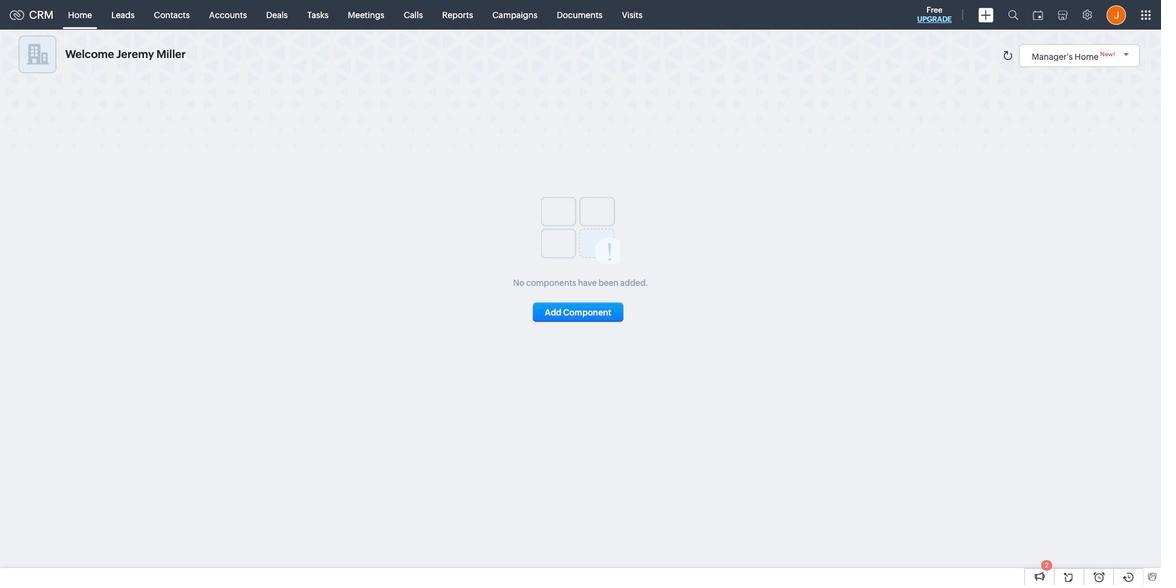 Task type: describe. For each thing, give the bounding box(es) containing it.
search image
[[1009, 10, 1019, 20]]

profile image
[[1107, 5, 1127, 25]]

logo image
[[10, 10, 24, 20]]

create menu element
[[972, 0, 1001, 29]]

profile element
[[1100, 0, 1134, 29]]

calendar image
[[1033, 10, 1044, 20]]



Task type: vqa. For each thing, say whether or not it's contained in the screenshot.
Profile 'ELEMENT' in the top right of the page
yes



Task type: locate. For each thing, give the bounding box(es) containing it.
create menu image
[[979, 8, 994, 22]]

search element
[[1001, 0, 1026, 30]]



